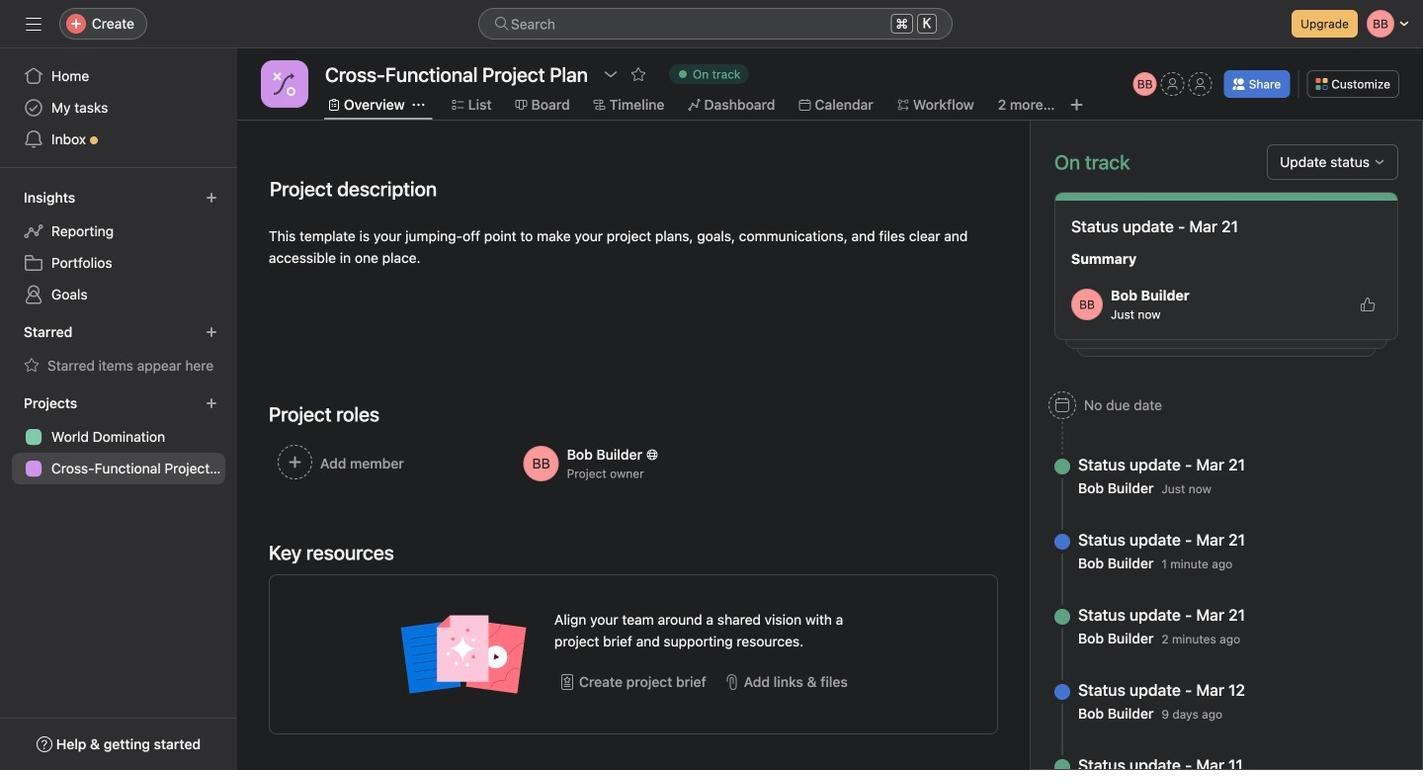 Task type: locate. For each thing, give the bounding box(es) containing it.
show options image
[[603, 66, 619, 82]]

new insights image
[[206, 192, 217, 204]]

insights element
[[0, 180, 237, 314]]

None field
[[478, 8, 953, 40]]

update status image
[[1374, 156, 1386, 168]]

latest status update element
[[1055, 192, 1399, 340]]

add to starred image
[[631, 66, 647, 82]]

None text field
[[320, 56, 593, 92]]

new project or portfolio image
[[206, 397, 217, 409]]

add tab image
[[1069, 97, 1085, 113]]

starred element
[[0, 314, 237, 386]]

line_and_symbols image
[[273, 72, 297, 96]]



Task type: vqa. For each thing, say whether or not it's contained in the screenshot.
My workspace link
no



Task type: describe. For each thing, give the bounding box(es) containing it.
hide sidebar image
[[26, 16, 42, 32]]

manage project members image
[[1134, 72, 1157, 96]]

tab actions image
[[413, 99, 425, 111]]

projects element
[[0, 386, 237, 488]]

Project description title text field
[[257, 168, 442, 210]]

global element
[[0, 48, 237, 167]]

0 likes. click to like this task image
[[1360, 297, 1376, 312]]

Search tasks, projects, and more text field
[[478, 8, 953, 40]]

add items to starred image
[[206, 326, 217, 338]]



